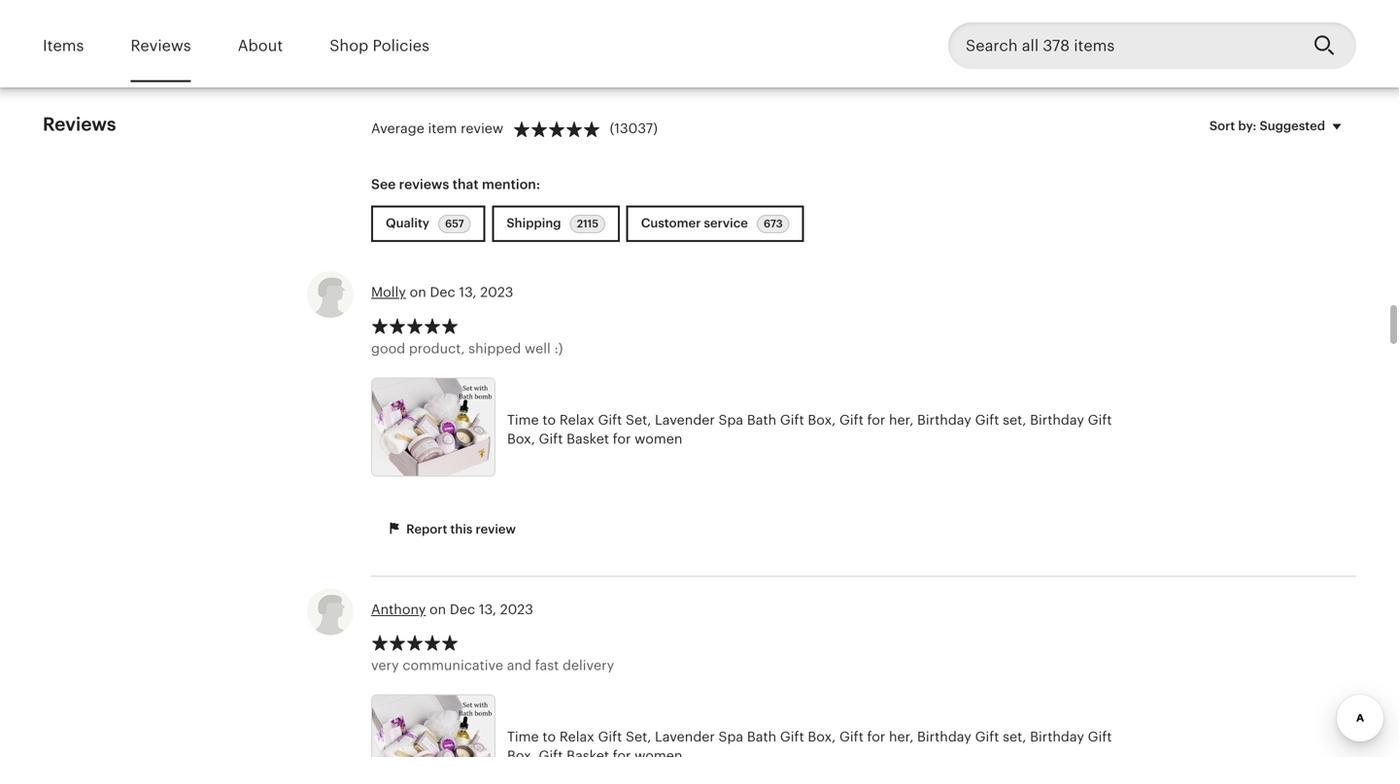 Task type: locate. For each thing, give the bounding box(es) containing it.
time
[[507, 412, 539, 428], [507, 729, 539, 745]]

time to relax gift set, lavender spa bath gift box, gift for her, birthday gift set, birthday gift box, gift basket for women
[[507, 412, 1113, 447], [507, 729, 1113, 757]]

suggested
[[1260, 119, 1326, 133]]

1 vertical spatial her,
[[889, 729, 914, 745]]

shop policies link
[[330, 23, 430, 68]]

1 lavender from the top
[[655, 412, 715, 428]]

0 vertical spatial set,
[[626, 412, 652, 428]]

1 horizontal spatial 13,
[[479, 602, 497, 617]]

review for average item review
[[461, 121, 504, 136]]

her,
[[889, 412, 914, 428], [889, 729, 914, 745]]

for
[[868, 412, 886, 428], [613, 431, 631, 447], [868, 729, 886, 745], [613, 748, 631, 757]]

2 lavender from the top
[[655, 729, 715, 745]]

2 bath from the top
[[747, 729, 777, 745]]

time down and on the left bottom of the page
[[507, 729, 539, 745]]

women for delivery
[[635, 748, 683, 757]]

on for anthony
[[430, 602, 446, 617]]

0 vertical spatial 2023
[[480, 285, 514, 300]]

2023
[[480, 285, 514, 300], [500, 602, 534, 617]]

review right item on the top of the page
[[461, 121, 504, 136]]

1 vertical spatial time
[[507, 729, 539, 745]]

2 relax from the top
[[560, 729, 595, 745]]

13, up "very communicative and fast delivery"
[[479, 602, 497, 617]]

anthony on dec 13, 2023
[[371, 602, 534, 617]]

spa
[[719, 412, 744, 428], [719, 729, 744, 745]]

2 time to relax gift set, lavender spa bath gift box, gift for her, birthday gift set, birthday gift box, gift basket for women from the top
[[507, 729, 1113, 757]]

time to relax gift set, lavender spa bath gift box, gift for her, birthday gift set, birthday gift box, gift basket for women link for very communicative and fast delivery
[[371, 695, 1139, 757]]

Search all 378 items text field
[[949, 23, 1299, 69]]

on right molly link
[[410, 285, 427, 300]]

women
[[635, 431, 683, 447], [635, 748, 683, 757]]

0 vertical spatial relax
[[560, 412, 595, 428]]

lavender for good product, shipped well :)
[[655, 412, 715, 428]]

1 vertical spatial bath
[[747, 729, 777, 745]]

0 vertical spatial women
[[635, 431, 683, 447]]

set, for :)
[[1003, 412, 1027, 428]]

1 bath from the top
[[747, 412, 777, 428]]

that
[[453, 177, 479, 192]]

review inside button
[[476, 522, 516, 537]]

good product, shipped well :)
[[371, 341, 563, 356]]

relax down :)
[[560, 412, 595, 428]]

2 set, from the top
[[626, 729, 652, 745]]

to for fast
[[543, 729, 556, 745]]

0 vertical spatial spa
[[719, 412, 744, 428]]

communicative
[[403, 658, 504, 673]]

2 women from the top
[[635, 748, 683, 757]]

shipping
[[507, 216, 565, 231]]

1 vertical spatial 13,
[[479, 602, 497, 617]]

spa for very communicative and fast delivery
[[719, 729, 744, 745]]

13, for anthony on dec 13, 2023
[[479, 602, 497, 617]]

1 vertical spatial time to relax gift set, lavender spa bath gift box, gift for her, birthday gift set, birthday gift box, gift basket for women link
[[371, 695, 1139, 757]]

basket
[[567, 431, 610, 447], [567, 748, 610, 757]]

1 time from the top
[[507, 412, 539, 428]]

1 vertical spatial time to relax gift set, lavender spa bath gift box, gift for her, birthday gift set, birthday gift box, gift basket for women
[[507, 729, 1113, 757]]

to down :)
[[543, 412, 556, 428]]

1 relax from the top
[[560, 412, 595, 428]]

review right this
[[476, 522, 516, 537]]

1 her, from the top
[[889, 412, 914, 428]]

time to relax gift set, lavender spa bath gift box, gift for her, birthday gift set, birthday gift box, gift basket for women link
[[371, 377, 1139, 482], [371, 695, 1139, 757]]

:)
[[555, 341, 563, 356]]

2 set, from the top
[[1003, 729, 1027, 745]]

1 women from the top
[[635, 431, 683, 447]]

sort by: suggested
[[1210, 119, 1326, 133]]

dec up communicative on the left
[[450, 602, 475, 617]]

set,
[[1003, 412, 1027, 428], [1003, 729, 1027, 745]]

2023 up and on the left bottom of the page
[[500, 602, 534, 617]]

average
[[371, 121, 425, 136]]

1 set, from the top
[[626, 412, 652, 428]]

1 vertical spatial 2023
[[500, 602, 534, 617]]

2 time to relax gift set, lavender spa bath gift box, gift for her, birthday gift set, birthday gift box, gift basket for women link from the top
[[371, 695, 1139, 757]]

1 vertical spatial relax
[[560, 729, 595, 745]]

1 vertical spatial to
[[543, 729, 556, 745]]

time to relax gift set, lavender spa bath gift box, gift for her, birthday gift set, birthday gift box, gift basket for women link for good product, shipped well :)
[[371, 377, 1139, 482]]

2 her, from the top
[[889, 729, 914, 745]]

2 to from the top
[[543, 729, 556, 745]]

1 vertical spatial women
[[635, 748, 683, 757]]

review
[[461, 121, 504, 136], [476, 522, 516, 537]]

1 horizontal spatial reviews
[[131, 37, 191, 54]]

2023 up shipped
[[480, 285, 514, 300]]

gift
[[598, 412, 622, 428], [780, 412, 805, 428], [840, 412, 864, 428], [976, 412, 1000, 428], [1088, 412, 1113, 428], [539, 431, 563, 447], [598, 729, 622, 745], [780, 729, 805, 745], [840, 729, 864, 745], [976, 729, 1000, 745], [1088, 729, 1113, 745], [539, 748, 563, 757]]

0 vertical spatial basket
[[567, 431, 610, 447]]

item
[[428, 121, 457, 136]]

about
[[238, 37, 283, 54]]

1 set, from the top
[[1003, 412, 1027, 428]]

0 vertical spatial review
[[461, 121, 504, 136]]

relax down delivery
[[560, 729, 595, 745]]

well
[[525, 341, 551, 356]]

product,
[[409, 341, 465, 356]]

2 spa from the top
[[719, 729, 744, 745]]

1 vertical spatial set,
[[626, 729, 652, 745]]

0 vertical spatial reviews
[[131, 37, 191, 54]]

0 vertical spatial to
[[543, 412, 556, 428]]

time down well
[[507, 412, 539, 428]]

box,
[[808, 412, 836, 428], [507, 431, 535, 447], [808, 729, 836, 745], [507, 748, 535, 757]]

0 vertical spatial time
[[507, 412, 539, 428]]

customer
[[641, 216, 701, 231]]

2 basket from the top
[[567, 748, 610, 757]]

0 horizontal spatial reviews
[[43, 114, 116, 135]]

to
[[543, 412, 556, 428], [543, 729, 556, 745]]

lavender
[[655, 412, 715, 428], [655, 729, 715, 745]]

1 vertical spatial review
[[476, 522, 516, 537]]

2 time from the top
[[507, 729, 539, 745]]

birthday
[[918, 412, 972, 428], [1031, 412, 1085, 428], [918, 729, 972, 745], [1031, 729, 1085, 745]]

1 time to relax gift set, lavender spa bath gift box, gift for her, birthday gift set, birthday gift box, gift basket for women from the top
[[507, 412, 1113, 447]]

on
[[410, 285, 427, 300], [430, 602, 446, 617]]

1 vertical spatial basket
[[567, 748, 610, 757]]

0 vertical spatial her,
[[889, 412, 914, 428]]

items link
[[43, 23, 84, 68]]

1 to from the top
[[543, 412, 556, 428]]

quality
[[386, 216, 433, 231]]

relax
[[560, 412, 595, 428], [560, 729, 595, 745]]

time to relax gift set, lavender spa bath gift box, gift for her, birthday gift set, birthday gift box, gift basket for women for delivery
[[507, 729, 1113, 757]]

1 spa from the top
[[719, 412, 744, 428]]

and
[[507, 658, 532, 673]]

dec
[[430, 285, 456, 300], [450, 602, 475, 617]]

relax for :)
[[560, 412, 595, 428]]

to down fast
[[543, 729, 556, 745]]

0 horizontal spatial 13,
[[459, 285, 477, 300]]

0 vertical spatial on
[[410, 285, 427, 300]]

bath
[[747, 412, 777, 428], [747, 729, 777, 745]]

1 vertical spatial lavender
[[655, 729, 715, 745]]

to for well
[[543, 412, 556, 428]]

0 horizontal spatial on
[[410, 285, 427, 300]]

673
[[764, 218, 783, 230]]

set, for very communicative and fast delivery
[[626, 729, 652, 745]]

0 vertical spatial set,
[[1003, 412, 1027, 428]]

0 vertical spatial 13,
[[459, 285, 477, 300]]

1 basket from the top
[[567, 431, 610, 447]]

reviews
[[131, 37, 191, 54], [43, 114, 116, 135]]

report
[[406, 522, 448, 537]]

1 vertical spatial spa
[[719, 729, 744, 745]]

reviews
[[399, 177, 449, 192]]

on right anthony link
[[430, 602, 446, 617]]

1 time to relax gift set, lavender spa bath gift box, gift for her, birthday gift set, birthday gift box, gift basket for women link from the top
[[371, 377, 1139, 482]]

molly on dec 13, 2023
[[371, 285, 514, 300]]

0 vertical spatial time to relax gift set, lavender spa bath gift box, gift for her, birthday gift set, birthday gift box, gift basket for women link
[[371, 377, 1139, 482]]

review for report this review
[[476, 522, 516, 537]]

1 vertical spatial on
[[430, 602, 446, 617]]

1 vertical spatial set,
[[1003, 729, 1027, 745]]

1 vertical spatial dec
[[450, 602, 475, 617]]

0 vertical spatial lavender
[[655, 412, 715, 428]]

13, up "good product, shipped well :)" in the left of the page
[[459, 285, 477, 300]]

dec right molly link
[[430, 285, 456, 300]]

1 horizontal spatial on
[[430, 602, 446, 617]]

0 vertical spatial bath
[[747, 412, 777, 428]]

reviews link
[[131, 23, 191, 68]]

dec for molly
[[430, 285, 456, 300]]

bath for very communicative and fast delivery
[[747, 729, 777, 745]]

0 vertical spatial dec
[[430, 285, 456, 300]]

0 vertical spatial time to relax gift set, lavender spa bath gift box, gift for her, birthday gift set, birthday gift box, gift basket for women
[[507, 412, 1113, 447]]

her, for good product, shipped well :)
[[889, 412, 914, 428]]

13,
[[459, 285, 477, 300], [479, 602, 497, 617]]

set,
[[626, 412, 652, 428], [626, 729, 652, 745]]



Task type: describe. For each thing, give the bounding box(es) containing it.
(13037)
[[610, 121, 658, 136]]

average item review
[[371, 121, 504, 136]]

on for molly
[[410, 285, 427, 300]]

this
[[451, 522, 473, 537]]

basket for delivery
[[567, 748, 610, 757]]

policies
[[373, 37, 430, 54]]

bath for good product, shipped well :)
[[747, 412, 777, 428]]

shop policies
[[330, 37, 430, 54]]

good
[[371, 341, 406, 356]]

delivery
[[563, 658, 615, 673]]

spa for good product, shipped well :)
[[719, 412, 744, 428]]

basket for :)
[[567, 431, 610, 447]]

time for and
[[507, 729, 539, 745]]

time for shipped
[[507, 412, 539, 428]]

2023 for anthony on dec 13, 2023
[[500, 602, 534, 617]]

sort by: suggested button
[[1196, 106, 1364, 146]]

657
[[445, 218, 464, 230]]

2115
[[577, 218, 599, 230]]

see reviews that mention:
[[371, 177, 541, 192]]

molly link
[[371, 285, 406, 300]]

relax for delivery
[[560, 729, 595, 745]]

service
[[704, 216, 748, 231]]

very communicative and fast delivery
[[371, 658, 615, 673]]

set, for delivery
[[1003, 729, 1027, 745]]

dec for anthony
[[450, 602, 475, 617]]

about link
[[238, 23, 283, 68]]

lavender for very communicative and fast delivery
[[655, 729, 715, 745]]

1 vertical spatial reviews
[[43, 114, 116, 135]]

anthony
[[371, 602, 426, 617]]

see
[[371, 177, 396, 192]]

shop
[[330, 37, 369, 54]]

time to relax gift set, lavender spa bath gift box, gift for her, birthday gift set, birthday gift box, gift basket for women for :)
[[507, 412, 1113, 447]]

anthony link
[[371, 602, 426, 617]]

women for :)
[[635, 431, 683, 447]]

her, for very communicative and fast delivery
[[889, 729, 914, 745]]

report this review
[[403, 522, 516, 537]]

13, for molly on dec 13, 2023
[[459, 285, 477, 300]]

2023 for molly on dec 13, 2023
[[480, 285, 514, 300]]

customer service
[[641, 216, 751, 231]]

molly
[[371, 285, 406, 300]]

sort
[[1210, 119, 1236, 133]]

fast
[[535, 658, 559, 673]]

by:
[[1239, 119, 1257, 133]]

set, for good product, shipped well :)
[[626, 412, 652, 428]]

very
[[371, 658, 399, 673]]

items
[[43, 37, 84, 54]]

mention:
[[482, 177, 541, 192]]

report this review button
[[371, 512, 531, 548]]

shipped
[[469, 341, 521, 356]]



Task type: vqa. For each thing, say whether or not it's contained in the screenshot.
Impasto
no



